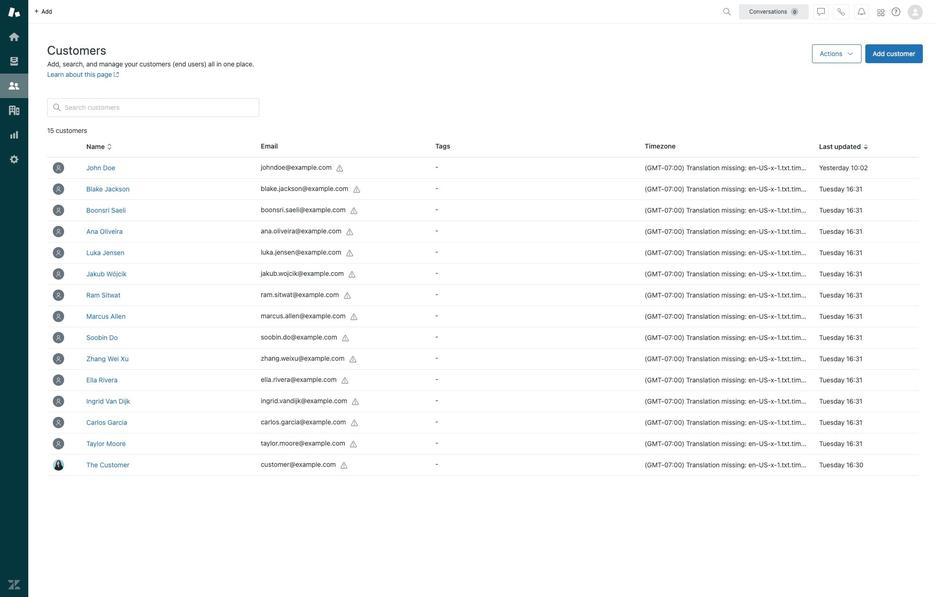 Task type: describe. For each thing, give the bounding box(es) containing it.
notifications image
[[858, 8, 866, 15]]

get help image
[[892, 8, 901, 16]]

button displays agent's chat status as invisible. image
[[818, 8, 825, 15]]

main element
[[0, 0, 28, 597]]

zendesk products image
[[878, 9, 885, 16]]

Search customers field
[[65, 103, 253, 112]]

reporting image
[[8, 129, 20, 141]]

organizations image
[[8, 104, 20, 117]]

customers image
[[8, 80, 20, 92]]



Task type: locate. For each thing, give the bounding box(es) containing it.
zendesk image
[[8, 579, 20, 591]]

unverified email image
[[337, 165, 344, 172], [351, 207, 358, 215], [349, 271, 356, 278], [351, 313, 358, 321], [349, 356, 357, 363], [342, 377, 349, 384], [352, 398, 360, 406], [351, 419, 359, 427], [341, 462, 348, 469]]

views image
[[8, 55, 20, 67]]

unverified email image
[[353, 186, 361, 193], [346, 228, 354, 236], [346, 249, 354, 257], [344, 292, 351, 300], [342, 334, 350, 342], [350, 441, 358, 448]]

admin image
[[8, 153, 20, 166]]

zendesk support image
[[8, 6, 20, 18]]

(opens in a new tab) image
[[112, 72, 119, 77]]

get started image
[[8, 31, 20, 43]]



Task type: vqa. For each thing, say whether or not it's contained in the screenshot.
Admin ICON
yes



